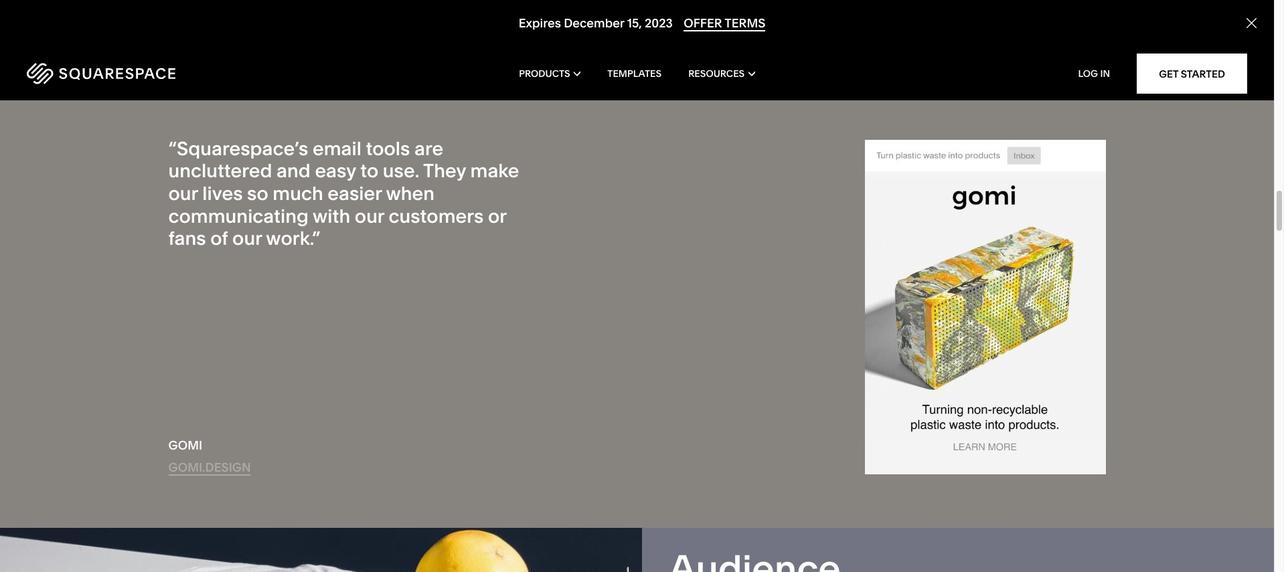 Task type: describe. For each thing, give the bounding box(es) containing it.
work."
[[266, 227, 321, 250]]

get started
[[1160, 67, 1226, 80]]

much
[[273, 182, 323, 205]]

gomi gomi.design
[[168, 438, 251, 475]]

terms
[[725, 16, 766, 31]]

0 horizontal spatial our
[[168, 182, 198, 205]]

fans
[[168, 227, 206, 250]]

expires
[[519, 16, 561, 31]]

gomi
[[168, 438, 202, 453]]

customers
[[389, 205, 484, 227]]

started
[[1181, 67, 1226, 80]]

email
[[313, 137, 362, 160]]

make
[[471, 160, 519, 182]]

15,
[[627, 16, 642, 31]]

easier
[[328, 182, 382, 205]]

log
[[1079, 68, 1099, 80]]

lives
[[202, 182, 243, 205]]

with
[[313, 205, 350, 227]]

products button
[[519, 47, 581, 100]]

or
[[488, 205, 507, 227]]

resources button
[[689, 47, 755, 100]]

and
[[277, 160, 311, 182]]

fruits on a tablecloth image
[[0, 529, 642, 573]]

products
[[519, 68, 570, 80]]

of
[[210, 227, 228, 250]]

offer
[[684, 16, 722, 31]]

get
[[1160, 67, 1179, 80]]

easy
[[315, 160, 356, 182]]

expires december 15, 2023
[[519, 16, 673, 31]]

communicating
[[168, 205, 309, 227]]

they
[[423, 160, 466, 182]]



Task type: vqa. For each thing, say whether or not it's contained in the screenshot.
DIY
no



Task type: locate. For each thing, give the bounding box(es) containing it.
when
[[386, 182, 435, 205]]

squarespace logo image
[[27, 63, 175, 84]]

so
[[247, 182, 268, 205]]

log             in link
[[1079, 68, 1111, 80]]

our left the lives
[[168, 182, 198, 205]]

get started link
[[1137, 54, 1248, 94]]

offer terms
[[684, 16, 766, 31]]

templates
[[608, 68, 662, 80]]

"squarespace's email tools are uncluttered and easy to use. they make our lives so much easier when communicating with our customers or fans of our work."
[[168, 137, 519, 250]]

tools
[[366, 137, 410, 160]]

log             in
[[1079, 68, 1111, 80]]

gomi.design link
[[168, 460, 251, 476]]

are
[[415, 137, 444, 160]]

2 horizontal spatial our
[[355, 205, 384, 227]]

uncluttered
[[168, 160, 272, 182]]

our right of in the left of the page
[[232, 227, 262, 250]]

website and mobile email ui selling cup image
[[168, 0, 624, 32]]

in
[[1101, 68, 1111, 80]]

1 horizontal spatial our
[[232, 227, 262, 250]]

gomi website image
[[865, 140, 1106, 475]]

use.
[[383, 160, 420, 182]]

"squarespace's
[[168, 137, 308, 160]]

to
[[360, 160, 379, 182]]

offer terms link
[[684, 16, 766, 32]]

templates link
[[608, 47, 662, 100]]

gomi.design
[[168, 460, 251, 475]]

2023
[[645, 16, 673, 31]]

our
[[168, 182, 198, 205], [355, 205, 384, 227], [232, 227, 262, 250]]

clay cup shop background image
[[0, 0, 1275, 87]]

our right with
[[355, 205, 384, 227]]

resources
[[689, 68, 745, 80]]

squarespace logo link
[[27, 63, 271, 84]]

december
[[564, 16, 625, 31]]



